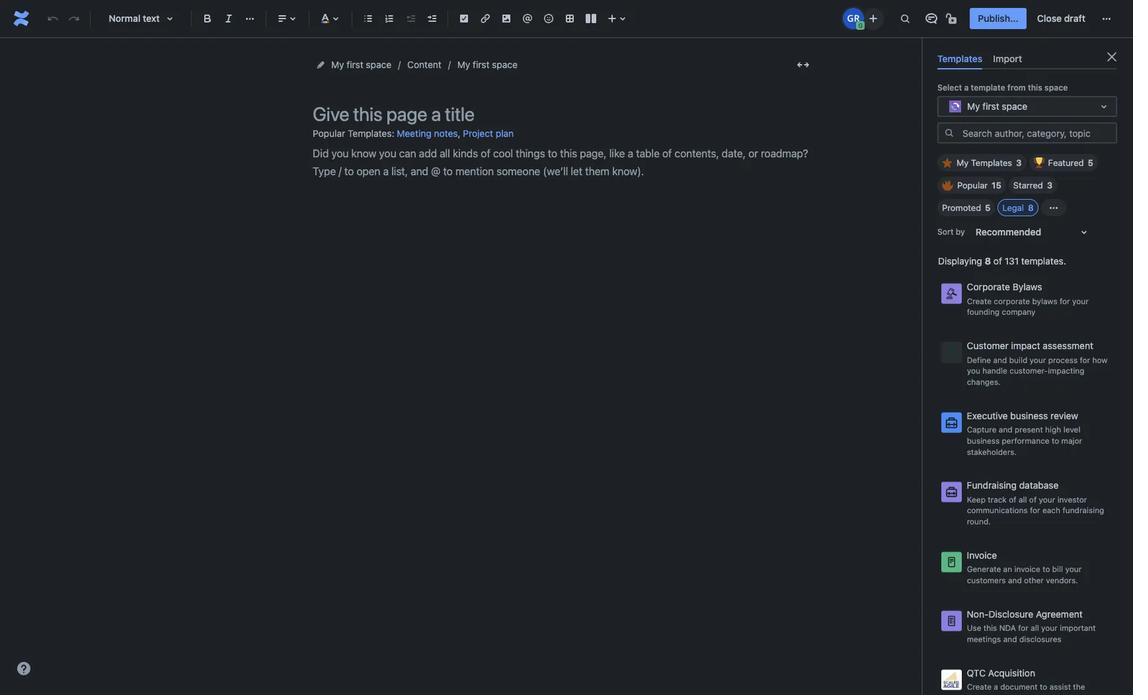 Task type: locate. For each thing, give the bounding box(es) containing it.
fundraising
[[1063, 506, 1105, 516]]

process
[[1049, 355, 1078, 365]]

open image
[[1097, 99, 1113, 115]]

1 horizontal spatial business
[[1011, 410, 1049, 421]]

popular
[[313, 127, 345, 139], [958, 180, 988, 191]]

and down nda
[[1004, 634, 1018, 644]]

your inside invoice generate an invoice to bill your customers and other vendors.
[[1066, 565, 1082, 574]]

and up "handle"
[[994, 355, 1008, 365]]

templates up 15
[[972, 158, 1013, 168]]

2 horizontal spatial first
[[983, 100, 1000, 112]]

for
[[1060, 296, 1071, 306], [1081, 355, 1091, 365], [1031, 506, 1041, 516], [1019, 623, 1029, 633]]

your up disclosures
[[1042, 623, 1058, 633]]

templates
[[938, 53, 983, 64], [972, 158, 1013, 168]]

displaying 8 of 131 templates.
[[939, 255, 1067, 267]]

0 vertical spatial this
[[1029, 83, 1043, 93]]

generate
[[968, 565, 1002, 574]]

0 vertical spatial 5
[[1089, 158, 1094, 168]]

tab list
[[933, 48, 1123, 70]]

impacting
[[1049, 366, 1085, 376]]

2 create from the top
[[968, 682, 992, 692]]

0 horizontal spatial business
[[968, 436, 1000, 446]]

all inside the 'non-disclosure agreement use this nda for all your important meetings and disclosures'
[[1031, 623, 1040, 633]]

your inside corporate bylaws create corporate bylaws for your founding company
[[1073, 296, 1089, 306]]

to up (ar)
[[1041, 682, 1048, 692]]

2 horizontal spatial of
[[1030, 495, 1037, 505]]

for inside the 'non-disclosure agreement use this nda for all your important meetings and disclosures'
[[1019, 623, 1029, 633]]

0 vertical spatial a
[[965, 83, 969, 93]]

8 right legal
[[1029, 203, 1034, 213]]

close templates and import image
[[1105, 49, 1121, 65]]

accounts
[[968, 693, 1002, 695]]

1 create from the top
[[968, 296, 992, 306]]

and down an
[[1009, 576, 1023, 585]]

invoice
[[968, 550, 998, 561]]

align left image
[[275, 11, 290, 26]]

stakeholders.
[[968, 447, 1017, 457]]

1 horizontal spatial all
[[1031, 623, 1040, 633]]

0 vertical spatial create
[[968, 296, 992, 306]]

8
[[1029, 203, 1034, 213], [985, 255, 992, 267]]

this right from
[[1029, 83, 1043, 93]]

outdent ⇧tab image
[[403, 11, 419, 26]]

my first space down link icon
[[458, 59, 518, 70]]

1 vertical spatial a
[[994, 682, 999, 692]]

select a template from this space
[[938, 83, 1069, 93]]

you
[[968, 366, 981, 376]]

1 vertical spatial create
[[968, 682, 992, 692]]

notes
[[434, 128, 458, 139]]

move this page image
[[316, 60, 326, 70]]

this up meetings
[[984, 623, 998, 633]]

of down database
[[1030, 495, 1037, 505]]

numbered list ⌘⇧7 image
[[382, 11, 398, 26]]

and up performance
[[999, 425, 1013, 435]]

1 horizontal spatial first
[[473, 59, 490, 70]]

round.
[[968, 517, 991, 527]]

corporate bylaws create corporate bylaws for your founding company
[[968, 281, 1089, 317]]

a up accounts
[[994, 682, 999, 692]]

2 my first space link from the left
[[458, 57, 518, 73]]

0 horizontal spatial this
[[984, 623, 998, 633]]

your up each
[[1040, 495, 1056, 505]]

0 horizontal spatial 8
[[985, 255, 992, 267]]

invoice
[[1015, 565, 1041, 574]]

first right move this page 'image'
[[347, 59, 364, 70]]

0 vertical spatial 3
[[1017, 158, 1022, 168]]

and inside the qtc acquisition create a document to assist the accounts receivable (ar) and revenu
[[1063, 693, 1076, 695]]

5 right featured
[[1089, 158, 1094, 168]]

create inside the qtc acquisition create a document to assist the accounts receivable (ar) and revenu
[[968, 682, 992, 692]]

1 vertical spatial to
[[1043, 565, 1051, 574]]

legal 8
[[1003, 203, 1034, 213]]

company
[[1003, 307, 1036, 317]]

each
[[1043, 506, 1061, 516]]

0 vertical spatial business
[[1011, 410, 1049, 421]]

your for generate
[[1066, 565, 1082, 574]]

fundraising database keep track of all of your investor communications for each fundraising round.
[[968, 480, 1105, 527]]

0 horizontal spatial first
[[347, 59, 364, 70]]

first
[[347, 59, 364, 70], [473, 59, 490, 70], [983, 100, 1000, 112]]

all
[[1019, 495, 1028, 505], [1031, 623, 1040, 633]]

my first space link down link icon
[[458, 57, 518, 73]]

to inside the qtc acquisition create a document to assist the accounts receivable (ar) and revenu
[[1041, 682, 1048, 692]]

the
[[1074, 682, 1086, 692]]

my first space right move this page 'image'
[[331, 59, 392, 70]]

1 horizontal spatial my first space
[[458, 59, 518, 70]]

this inside the 'non-disclosure agreement use this nda for all your important meetings and disclosures'
[[984, 623, 998, 633]]

3 right starred
[[1048, 180, 1053, 191]]

and
[[994, 355, 1008, 365], [999, 425, 1013, 435], [1009, 576, 1023, 585], [1004, 634, 1018, 644], [1063, 693, 1076, 695]]

3 up starred
[[1017, 158, 1022, 168]]

import
[[994, 53, 1023, 64]]

business down capture
[[968, 436, 1000, 446]]

your inside fundraising database keep track of all of your investor communications for each fundraising round.
[[1040, 495, 1056, 505]]

my first space down select a template from this space in the right of the page
[[968, 100, 1028, 112]]

0 vertical spatial 8
[[1029, 203, 1034, 213]]

1 horizontal spatial a
[[994, 682, 999, 692]]

vendors.
[[1047, 576, 1079, 585]]

qtc acquisition create a document to assist the accounts receivable (ar) and revenu
[[968, 667, 1110, 695]]

5
[[1089, 158, 1094, 168], [986, 203, 991, 213]]

1 vertical spatial all
[[1031, 623, 1040, 633]]

search icon image
[[945, 127, 955, 138]]

templates up 'select'
[[938, 53, 983, 64]]

more image
[[1099, 11, 1115, 26]]

for right bylaws
[[1060, 296, 1071, 306]]

emoji image
[[541, 11, 557, 26]]

create for qtc
[[968, 682, 992, 692]]

None text field
[[948, 100, 950, 113]]

my first space
[[331, 59, 392, 70], [458, 59, 518, 70], [968, 100, 1028, 112]]

first for 1st my first space "link" from the left
[[347, 59, 364, 70]]

and inside invoice generate an invoice to bill your customers and other vendors.
[[1009, 576, 1023, 585]]

of right track
[[1010, 495, 1017, 505]]

bylaws
[[1033, 296, 1058, 306]]

a
[[965, 83, 969, 93], [994, 682, 999, 692]]

5 left legal
[[986, 203, 991, 213]]

space down from
[[1002, 100, 1028, 112]]

1 my first space link from the left
[[331, 57, 392, 73]]

first for 2nd my first space "link" from left
[[473, 59, 490, 70]]

for inside corporate bylaws create corporate bylaws for your founding company
[[1060, 296, 1071, 306]]

0 horizontal spatial my first space
[[331, 59, 392, 70]]

invoice generate an invoice to bill your customers and other vendors.
[[968, 550, 1082, 585]]

make page full-width image
[[796, 57, 812, 73]]

create up the founding
[[968, 296, 992, 306]]

1 horizontal spatial of
[[1010, 495, 1017, 505]]

your
[[1073, 296, 1089, 306], [1030, 355, 1047, 365], [1040, 495, 1056, 505], [1066, 565, 1082, 574], [1042, 623, 1058, 633]]

3
[[1017, 158, 1022, 168], [1048, 180, 1053, 191]]

0 vertical spatial popular
[[313, 127, 345, 139]]

2 vertical spatial to
[[1041, 682, 1048, 692]]

1 horizontal spatial 3
[[1048, 180, 1053, 191]]

0 horizontal spatial 3
[[1017, 158, 1022, 168]]

popular left templates:
[[313, 127, 345, 139]]

indent tab image
[[424, 11, 440, 26]]

1 horizontal spatial popular
[[958, 180, 988, 191]]

content link
[[408, 57, 442, 73]]

corporate
[[994, 296, 1031, 306]]

my down template
[[968, 100, 981, 112]]

for left each
[[1031, 506, 1041, 516]]

help image
[[16, 661, 32, 677]]

popular inside popular templates: meeting notes , project plan
[[313, 127, 345, 139]]

your right bylaws
[[1073, 296, 1089, 306]]

redo ⌘⇧z image
[[66, 11, 82, 26]]

italic ⌘i image
[[221, 11, 237, 26]]

major
[[1062, 436, 1083, 446]]

business up present
[[1011, 410, 1049, 421]]

0 horizontal spatial 5
[[986, 203, 991, 213]]

starred
[[1014, 180, 1044, 191]]

popular up promoted 5
[[958, 180, 988, 191]]

0 vertical spatial templates
[[938, 53, 983, 64]]

all up disclosures
[[1031, 623, 1040, 633]]

bold ⌘b image
[[200, 11, 216, 26]]

to
[[1052, 436, 1060, 446], [1043, 565, 1051, 574], [1041, 682, 1048, 692]]

starred 3
[[1014, 180, 1053, 191]]

a right 'select'
[[965, 83, 969, 93]]

your for bylaws
[[1073, 296, 1089, 306]]

customer
[[968, 340, 1009, 351]]

and down assist
[[1063, 693, 1076, 695]]

first down link icon
[[473, 59, 490, 70]]

0 horizontal spatial a
[[965, 83, 969, 93]]

invite to edit image
[[866, 10, 882, 26]]

close draft
[[1038, 13, 1086, 24]]

my first space for 1st my first space "link" from the left
[[331, 59, 392, 70]]

link image
[[478, 11, 493, 26]]

create up accounts
[[968, 682, 992, 692]]

1 vertical spatial this
[[984, 623, 998, 633]]

1 horizontal spatial my first space link
[[458, 57, 518, 73]]

bill
[[1053, 565, 1064, 574]]

my up the promoted
[[957, 158, 969, 168]]

1 vertical spatial 8
[[985, 255, 992, 267]]

for right nda
[[1019, 623, 1029, 633]]

customer impact assessment define and build your process for how you handle customer-impacting changes.
[[968, 340, 1108, 387]]

add image, video, or file image
[[499, 11, 515, 26]]

Search author, category, topic field
[[959, 124, 1117, 142]]

1 vertical spatial 3
[[1048, 180, 1053, 191]]

0 vertical spatial all
[[1019, 495, 1028, 505]]

this for template
[[1029, 83, 1043, 93]]

corporate
[[968, 281, 1011, 293]]

business
[[1011, 410, 1049, 421], [968, 436, 1000, 446]]

mention image
[[520, 11, 536, 26]]

1 horizontal spatial 8
[[1029, 203, 1034, 213]]

for left how
[[1081, 355, 1091, 365]]

bullet list ⌘⇧8 image
[[361, 11, 376, 26]]

meeting notes button
[[397, 123, 458, 145]]

8 left "131"
[[985, 255, 992, 267]]

popular for popular templates: meeting notes , project plan
[[313, 127, 345, 139]]

1 horizontal spatial this
[[1029, 83, 1043, 93]]

space
[[366, 59, 392, 70], [492, 59, 518, 70], [1045, 83, 1069, 93], [1002, 100, 1028, 112]]

0 horizontal spatial all
[[1019, 495, 1028, 505]]

create inside corporate bylaws create corporate bylaws for your founding company
[[968, 296, 992, 306]]

space right from
[[1045, 83, 1069, 93]]

your up "customer-"
[[1030, 355, 1047, 365]]

first down template
[[983, 100, 1000, 112]]

my
[[331, 59, 344, 70], [458, 59, 471, 70], [968, 100, 981, 112], [957, 158, 969, 168]]

0 horizontal spatial popular
[[313, 127, 345, 139]]

to left bill
[[1043, 565, 1051, 574]]

8 for displaying
[[985, 255, 992, 267]]

0 horizontal spatial my first space link
[[331, 57, 392, 73]]

your right bill
[[1066, 565, 1082, 574]]

of left "131"
[[994, 255, 1003, 267]]

capture
[[968, 425, 997, 435]]

0 vertical spatial to
[[1052, 436, 1060, 446]]

1 vertical spatial popular
[[958, 180, 988, 191]]

all down database
[[1019, 495, 1028, 505]]

my first space link right move this page 'image'
[[331, 57, 392, 73]]

your inside customer impact assessment define and build your process for how you handle customer-impacting changes.
[[1030, 355, 1047, 365]]

my right move this page 'image'
[[331, 59, 344, 70]]

to down high
[[1052, 436, 1060, 446]]

how
[[1093, 355, 1108, 365]]

an
[[1004, 565, 1013, 574]]

action item image
[[456, 11, 472, 26]]



Task type: describe. For each thing, give the bounding box(es) containing it.
a inside the qtc acquisition create a document to assist the accounts receivable (ar) and revenu
[[994, 682, 999, 692]]

this for agreement
[[984, 623, 998, 633]]

meetings
[[968, 634, 1002, 644]]

my templates
[[957, 158, 1013, 168]]

high
[[1046, 425, 1062, 435]]

other
[[1025, 576, 1044, 585]]

popular templates: meeting notes , project plan
[[313, 127, 514, 139]]

text
[[143, 13, 160, 24]]

your for impact
[[1030, 355, 1047, 365]]

build
[[1010, 355, 1028, 365]]

all inside fundraising database keep track of all of your investor communications for each fundraising round.
[[1019, 495, 1028, 505]]

to inside invoice generate an invoice to bill your customers and other vendors.
[[1043, 565, 1051, 574]]

create for corporate
[[968, 296, 992, 306]]

keep
[[968, 495, 986, 505]]

1 vertical spatial 5
[[986, 203, 991, 213]]

investor
[[1058, 495, 1088, 505]]

for inside customer impact assessment define and build your process for how you handle customer-impacting changes.
[[1081, 355, 1091, 365]]

8 for legal
[[1029, 203, 1034, 213]]

disclosures
[[1020, 634, 1062, 644]]

(ar)
[[1044, 693, 1060, 695]]

document
[[1001, 682, 1038, 692]]

customer-
[[1010, 366, 1049, 376]]

database
[[1020, 480, 1059, 491]]

space down add image, video, or file at top left
[[492, 59, 518, 70]]

layouts image
[[583, 11, 599, 26]]

sort by
[[938, 227, 966, 237]]

executive business review capture and present high level business performance to major stakeholders.
[[968, 410, 1083, 457]]

track
[[988, 495, 1007, 505]]

more formatting image
[[242, 11, 258, 26]]

legal
[[1003, 203, 1025, 213]]

close draft button
[[1030, 8, 1094, 29]]

select
[[938, 83, 963, 93]]

my right content
[[458, 59, 471, 70]]

fundraising
[[968, 480, 1017, 491]]

131
[[1005, 255, 1019, 267]]

promoted 5
[[943, 203, 991, 213]]

find and replace image
[[898, 11, 914, 26]]

acquisition
[[989, 667, 1036, 678]]

recommended button
[[968, 222, 1101, 243]]

and inside the 'non-disclosure agreement use this nda for all your important meetings and disclosures'
[[1004, 634, 1018, 644]]

changes.
[[968, 377, 1001, 387]]

normal
[[109, 13, 141, 24]]

by
[[956, 227, 966, 237]]

1 vertical spatial templates
[[972, 158, 1013, 168]]

1 horizontal spatial 5
[[1089, 158, 1094, 168]]

meeting
[[397, 128, 432, 139]]

project plan button
[[463, 123, 514, 145]]

featured
[[1049, 158, 1085, 168]]

define
[[968, 355, 992, 365]]

15
[[992, 180, 1002, 191]]

disclosure
[[989, 608, 1034, 620]]

customers
[[968, 576, 1007, 585]]

impact
[[1012, 340, 1041, 351]]

space left content
[[366, 59, 392, 70]]

confluence image
[[11, 8, 32, 29]]

table image
[[562, 11, 578, 26]]

my first space for 2nd my first space "link" from left
[[458, 59, 518, 70]]

communications
[[968, 506, 1028, 516]]

non-disclosure agreement use this nda for all your important meetings and disclosures
[[968, 608, 1097, 644]]

founding
[[968, 307, 1000, 317]]

recommended
[[976, 226, 1042, 238]]

normal text
[[109, 13, 160, 24]]

to inside executive business review capture and present high level business performance to major stakeholders.
[[1052, 436, 1060, 446]]

bylaws
[[1013, 281, 1043, 293]]

assist
[[1050, 682, 1072, 692]]

1 vertical spatial business
[[968, 436, 1000, 446]]

and inside customer impact assessment define and build your process for how you handle customer-impacting changes.
[[994, 355, 1008, 365]]

content
[[408, 59, 442, 70]]

agreement
[[1037, 608, 1083, 620]]

template
[[971, 83, 1006, 93]]

from
[[1008, 83, 1026, 93]]

displaying
[[939, 255, 983, 267]]

more categories image
[[1046, 200, 1062, 216]]

plan
[[496, 128, 514, 139]]

draft
[[1065, 13, 1086, 24]]

review
[[1051, 410, 1079, 421]]

your inside the 'non-disclosure agreement use this nda for all your important meetings and disclosures'
[[1042, 623, 1058, 633]]

for inside fundraising database keep track of all of your investor communications for each fundraising round.
[[1031, 506, 1041, 516]]

normal text button
[[96, 4, 186, 33]]

Main content area, start typing to enter text. text field
[[313, 145, 816, 181]]

,
[[458, 127, 461, 139]]

performance
[[1003, 436, 1050, 446]]

publish... button
[[971, 8, 1027, 29]]

handle
[[983, 366, 1008, 376]]

comment icon image
[[924, 11, 940, 26]]

templates:
[[348, 127, 395, 139]]

no restrictions image
[[946, 11, 961, 26]]

sort
[[938, 227, 954, 237]]

templates.
[[1022, 255, 1067, 267]]

Give this page a title text field
[[313, 103, 816, 125]]

greg robinson image
[[844, 8, 865, 29]]

2 horizontal spatial my first space
[[968, 100, 1028, 112]]

and inside executive business review capture and present high level business performance to major stakeholders.
[[999, 425, 1013, 435]]

confluence image
[[11, 8, 32, 29]]

receivable
[[1004, 693, 1042, 695]]

executive
[[968, 410, 1009, 421]]

present
[[1015, 425, 1044, 435]]

0 horizontal spatial of
[[994, 255, 1003, 267]]

nda
[[1000, 623, 1017, 633]]

assessment
[[1043, 340, 1094, 351]]

tab list containing templates
[[933, 48, 1123, 70]]

undo ⌘z image
[[45, 11, 61, 26]]

popular for popular
[[958, 180, 988, 191]]

project
[[463, 128, 494, 139]]

qtc
[[968, 667, 986, 678]]

level
[[1064, 425, 1081, 435]]

non-
[[968, 608, 989, 620]]

close
[[1038, 13, 1062, 24]]



Task type: vqa. For each thing, say whether or not it's contained in the screenshot.
second Create from the bottom
yes



